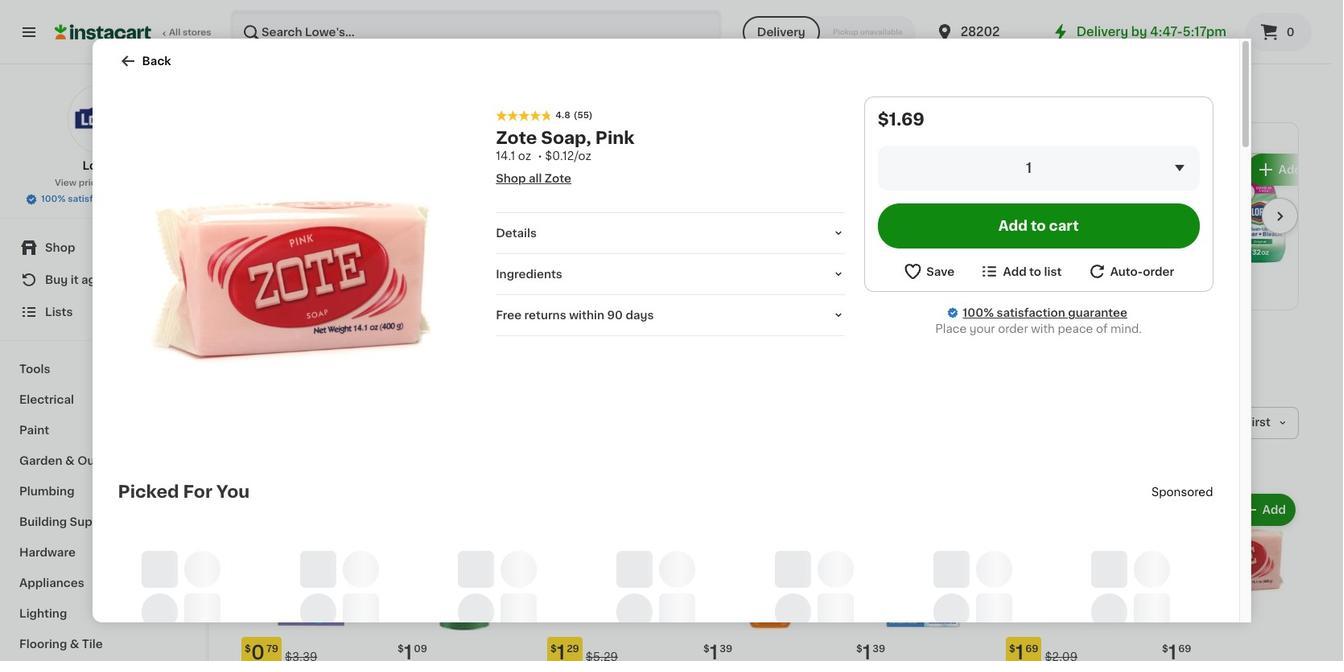 Task type: locate. For each thing, give the bounding box(es) containing it.
0 horizontal spatial free
[[496, 310, 522, 321]]

& left tile
[[70, 639, 79, 651]]

cleaning left solution
[[309, 356, 361, 368]]

$ inside $ 7 79
[[858, 158, 865, 168]]

guarantee
[[124, 195, 171, 204], [1069, 308, 1128, 319]]

shop
[[496, 173, 526, 184], [45, 242, 75, 254]]

lists
[[45, 307, 73, 318]]

all stores link
[[55, 10, 213, 55]]

lighting link
[[10, 599, 196, 630]]

all link
[[245, 349, 291, 375]]

100% up your
[[963, 308, 994, 319]]

& inside garden & outdoors link
[[65, 456, 75, 467]]

1 clorox from the left
[[855, 181, 892, 193]]

clorox for clorox disinfecting wipes
[[1089, 181, 1125, 193]]

0 horizontal spatial delivery
[[757, 27, 806, 38]]

all for all stores
[[169, 28, 181, 37]]

1 horizontal spatial free
[[938, 214, 963, 225]]

0 horizontal spatial spo
[[588, 210, 606, 219]]

1 vertical spatial guarantee
[[1069, 308, 1128, 319]]

1 vertical spatial 100% satisfaction guarantee
[[963, 308, 1128, 319]]

peace
[[1058, 324, 1094, 335]]

100% down view
[[41, 195, 66, 204]]

clorox inside "clorox disinfecting wipes, bleach free cleaning wipes, crisp lemon"
[[855, 181, 892, 193]]

of
[[1097, 324, 1108, 335]]

cleaning up "ct"
[[855, 230, 905, 241]]

$ 7 79
[[858, 157, 890, 176]]

you
[[216, 484, 250, 501]]

1 vertical spatial to
[[1030, 266, 1042, 277]]

1 vertical spatial shop
[[45, 242, 75, 254]]

0 vertical spatial cleaning
[[855, 230, 905, 241]]

clorox down $14.69 element
[[1089, 181, 1125, 193]]

wipes, down bleach
[[908, 230, 946, 241]]

2 disinfecting from the left
[[1089, 198, 1157, 209]]

order down wipes
[[1143, 266, 1175, 277]]

0 vertical spatial free
[[938, 214, 963, 225]]

to left list
[[1030, 266, 1042, 277]]

100% satisfaction guarantee up with
[[963, 308, 1128, 319]]

1 horizontal spatial shop
[[496, 173, 526, 184]]

auto-order button
[[1087, 262, 1175, 282]]

1 vertical spatial free
[[496, 310, 522, 321]]

1 vertical spatial 100%
[[963, 308, 994, 319]]

all
[[529, 173, 542, 184]]

add to list button
[[980, 262, 1062, 282]]

lists link
[[10, 296, 196, 328]]

clorox inside the clorox disinfecting wipes
[[1089, 181, 1125, 193]]

hardware
[[19, 547, 76, 559]]

1 horizontal spatial 69
[[1179, 645, 1192, 654]]

4:47-
[[1151, 26, 1183, 38]]

free left the returns
[[496, 310, 522, 321]]

shop link
[[10, 232, 196, 264]]

0 vertical spatial order
[[1143, 266, 1175, 277]]

guarantee down policy
[[124, 195, 171, 204]]

29
[[567, 645, 580, 654]]

0 horizontal spatial 100% satisfaction guarantee
[[41, 195, 171, 204]]

building
[[19, 517, 67, 528]]

1 vertical spatial &
[[70, 639, 79, 651]]

1 vertical spatial nsored
[[1174, 487, 1214, 498]]

satisfaction
[[68, 195, 122, 204], [997, 308, 1066, 319]]

1
[[1027, 162, 1032, 175]]

soap,
[[541, 130, 592, 147]]

spo nsored
[[588, 210, 638, 219], [1152, 487, 1214, 498]]

79
[[878, 158, 890, 168], [266, 645, 279, 654]]

by
[[1132, 26, 1148, 38]]

0 vertical spatial 100%
[[41, 195, 66, 204]]

1 horizontal spatial cleaning
[[855, 230, 905, 241]]

cleaning solution link
[[298, 349, 423, 375]]

0 horizontal spatial 100%
[[41, 195, 66, 204]]

to for list
[[1030, 266, 1042, 277]]

0 horizontal spatial satisfaction
[[68, 195, 122, 204]]

satisfaction inside button
[[68, 195, 122, 204]]

disinfecting inside the clorox disinfecting wipes
[[1089, 198, 1157, 209]]

1 vertical spatial cleaning
[[309, 356, 361, 368]]

nsored
[[606, 210, 638, 219], [1174, 487, 1214, 498]]

add button
[[1249, 156, 1311, 185], [1232, 496, 1295, 525]]

outdoors
[[77, 456, 133, 467]]

1 vertical spatial all
[[261, 356, 275, 368]]

guarantee inside button
[[124, 195, 171, 204]]

$14.69 element
[[1089, 151, 1196, 179]]

69 inside "element"
[[1026, 645, 1039, 654]]

garden
[[19, 456, 63, 467]]

pricing
[[79, 179, 111, 188]]

0 horizontal spatial cleaning
[[309, 356, 361, 368]]

1 horizontal spatial disinfecting
[[1089, 198, 1157, 209]]

within
[[569, 310, 605, 321]]

0 vertical spatial wipes,
[[855, 214, 893, 225]]

None search field
[[230, 10, 722, 55]]

0 vertical spatial all
[[169, 28, 181, 37]]

to for cart
[[1031, 220, 1046, 233]]

all for all
[[261, 356, 275, 368]]

1 vertical spatial wipes,
[[908, 230, 946, 241]]

&
[[65, 456, 75, 467], [70, 639, 79, 651]]

0 horizontal spatial spo nsored
[[588, 210, 638, 219]]

39
[[720, 645, 733, 654], [873, 645, 886, 654]]

0 horizontal spatial clorox
[[855, 181, 892, 193]]

cleaning
[[855, 230, 905, 241], [309, 356, 361, 368]]

save button
[[903, 262, 955, 282]]

to left cart
[[1031, 220, 1046, 233]]

0 vertical spatial to
[[1031, 220, 1046, 233]]

★★★★★
[[496, 110, 552, 122], [496, 110, 552, 122], [855, 230, 911, 241], [855, 230, 911, 241]]

satisfaction up place your order with peace of mind.
[[997, 308, 1066, 319]]

clorox down $ 7 79
[[855, 181, 892, 193]]

clorox
[[855, 181, 892, 193], [1089, 181, 1125, 193]]

paint
[[19, 425, 49, 436]]

0 horizontal spatial wipes,
[[855, 214, 893, 225]]

flooring & tile link
[[10, 630, 196, 660]]

0 vertical spatial 79
[[878, 158, 890, 168]]

garden & outdoors link
[[10, 446, 196, 477]]

tools
[[19, 364, 50, 375]]

0 horizontal spatial nsored
[[606, 210, 638, 219]]

shop down the 14.1
[[496, 173, 526, 184]]

order left with
[[998, 324, 1029, 335]]

again
[[81, 275, 113, 286]]

disinfecting inside "clorox disinfecting wipes, bleach free cleaning wipes, crisp lemon"
[[855, 198, 924, 209]]

free returns within 90 days
[[496, 310, 654, 321]]

0 vertical spatial add button
[[1249, 156, 1311, 185]]

0 vertical spatial shop
[[496, 173, 526, 184]]

free right bleach
[[938, 214, 963, 225]]

1 horizontal spatial 79
[[878, 158, 890, 168]]

lowe's logo image
[[67, 84, 138, 155]]

0 horizontal spatial guarantee
[[124, 195, 171, 204]]

wipes
[[1160, 198, 1195, 209]]

tile
[[82, 639, 103, 651]]

1 horizontal spatial satisfaction
[[997, 308, 1066, 319]]

100% satisfaction guarantee down view pricing policy link
[[41, 195, 171, 204]]

$ inside "element"
[[1010, 645, 1016, 654]]

clorox image
[[588, 151, 617, 180]]

delivery by 4:47-5:17pm
[[1077, 26, 1227, 38]]

shop for shop
[[45, 242, 75, 254]]

delivery
[[1077, 26, 1129, 38], [757, 27, 806, 38]]

add inside add to cart button
[[999, 220, 1028, 233]]

1 horizontal spatial wipes,
[[908, 230, 946, 241]]

product group
[[1159, 491, 1299, 662]]

1 horizontal spatial order
[[1143, 266, 1175, 277]]

order
[[1143, 266, 1175, 277], [998, 324, 1029, 335]]

1 vertical spatial 79
[[266, 645, 279, 654]]

spo
[[588, 210, 606, 219], [1152, 487, 1174, 498]]

satisfaction down pricing
[[68, 195, 122, 204]]

1 vertical spatial spo
[[1152, 487, 1174, 498]]

& right garden
[[65, 456, 75, 467]]

delivery by 4:47-5:17pm link
[[1051, 23, 1227, 42]]

place
[[936, 324, 967, 335]]

free
[[938, 214, 963, 225], [496, 310, 522, 321]]

1 horizontal spatial clorox
[[1089, 181, 1125, 193]]

disinfecting up bleach
[[855, 198, 924, 209]]

0 horizontal spatial shop
[[45, 242, 75, 254]]

delivery inside delivery button
[[757, 27, 806, 38]]

0 horizontal spatial disinfecting
[[855, 198, 924, 209]]

guarantee up of
[[1069, 308, 1128, 319]]

1 vertical spatial order
[[998, 324, 1029, 335]]

1 vertical spatial add button
[[1232, 496, 1295, 525]]

1 disinfecting from the left
[[855, 198, 924, 209]]

0 vertical spatial guarantee
[[124, 195, 171, 204]]

add button inside add link
[[1249, 156, 1311, 185]]

add button inside product group
[[1232, 496, 1295, 525]]

2 69 from the left
[[1179, 645, 1192, 654]]

1 horizontal spatial 100%
[[963, 308, 994, 319]]

14.1
[[496, 151, 515, 162]]

1 69 from the left
[[1026, 645, 1039, 654]]

0 horizontal spatial 69
[[1026, 645, 1039, 654]]

disinfecting for wipes,
[[855, 198, 924, 209]]

0 horizontal spatial all
[[169, 28, 181, 37]]

delivery for delivery
[[757, 27, 806, 38]]

clorox disinfecting wipes
[[1089, 181, 1195, 209]]

delivery inside delivery by 4:47-5:17pm 'link'
[[1077, 26, 1129, 38]]

69 inside product group
[[1179, 645, 1192, 654]]

& inside flooring & tile link
[[70, 639, 79, 651]]

1 horizontal spatial 39
[[873, 645, 886, 654]]

(55)
[[574, 111, 593, 120]]

building supplies
[[19, 517, 120, 528]]

2 clorox from the left
[[1089, 181, 1125, 193]]

zote
[[545, 173, 572, 184]]

add inside add to list button
[[1004, 266, 1027, 277]]

1 horizontal spatial delivery
[[1077, 26, 1129, 38]]

crisp
[[855, 246, 885, 257]]

100% satisfaction guarantee
[[41, 195, 171, 204], [963, 308, 1128, 319]]

ingredients
[[496, 269, 563, 280]]

0 horizontal spatial 39
[[720, 645, 733, 654]]

appliances
[[19, 578, 84, 589]]

disinfecting down $14.69 element
[[1089, 198, 1157, 209]]

5:17pm
[[1183, 26, 1227, 38]]

shop up buy
[[45, 242, 75, 254]]

0 vertical spatial satisfaction
[[68, 195, 122, 204]]

shop all zote
[[496, 173, 572, 184]]

1 vertical spatial spo nsored
[[1152, 487, 1214, 498]]

1 vertical spatial satisfaction
[[997, 308, 1066, 319]]

0 vertical spatial 100% satisfaction guarantee
[[41, 195, 171, 204]]

1 field
[[878, 146, 1200, 191]]

order inside button
[[1143, 266, 1175, 277]]

1 horizontal spatial all
[[261, 356, 275, 368]]

wipes, up "ct"
[[855, 214, 893, 225]]

1 horizontal spatial guarantee
[[1069, 308, 1128, 319]]

0 vertical spatial &
[[65, 456, 75, 467]]

add inside add link
[[1279, 165, 1303, 176]]

0
[[1287, 27, 1295, 38]]

all
[[169, 28, 181, 37], [261, 356, 275, 368]]



Task type: describe. For each thing, give the bounding box(es) containing it.
& for garden
[[65, 456, 75, 467]]

add to list
[[1004, 266, 1062, 277]]

back
[[142, 56, 171, 67]]

oz
[[518, 151, 532, 162]]

add link
[[1203, 151, 1344, 282]]

$1.29 original price: $5.29 element
[[547, 637, 688, 662]]

service type group
[[743, 16, 916, 48]]

days
[[626, 310, 654, 321]]

buy it again link
[[10, 264, 196, 296]]

75 ct
[[855, 246, 884, 257]]

0 vertical spatial spo
[[588, 210, 606, 219]]

75
[[855, 246, 869, 257]]

0 vertical spatial nsored
[[606, 210, 638, 219]]

4.8 (55)
[[556, 111, 593, 120]]

add inside product group
[[1263, 505, 1287, 516]]

2 39 from the left
[[873, 645, 886, 654]]

28202 button
[[935, 10, 1032, 55]]

100% satisfaction guarantee inside 100% satisfaction guarantee button
[[41, 195, 171, 204]]

save
[[927, 266, 955, 277]]

1 39 from the left
[[720, 645, 733, 654]]

pink
[[596, 130, 635, 147]]

cleaning inside "clorox disinfecting wipes, bleach free cleaning wipes, crisp lemon"
[[855, 230, 905, 241]]

(55) button
[[574, 110, 593, 122]]

cleaning solution
[[309, 356, 412, 368]]

view pricing policy
[[55, 179, 141, 188]]

details button
[[496, 226, 845, 242]]

garden & outdoors
[[19, 456, 133, 467]]

ct
[[872, 246, 884, 257]]

clorox for clorox disinfecting wipes, bleach free cleaning wipes, crisp lemon
[[855, 181, 892, 193]]

disinfecting for wipes
[[1089, 198, 1157, 209]]

view
[[55, 179, 77, 188]]

09
[[414, 645, 427, 654]]

auto-
[[1111, 266, 1143, 277]]

lowe's
[[83, 160, 123, 171]]

your
[[970, 324, 996, 335]]

plumbing link
[[10, 477, 196, 507]]

zote soap, pink
[[496, 130, 635, 147]]

stores
[[183, 28, 211, 37]]

0 button
[[1246, 13, 1312, 52]]

appliances link
[[10, 568, 196, 599]]

zote
[[496, 130, 537, 147]]

add to cart
[[999, 220, 1079, 233]]

free inside "clorox disinfecting wipes, bleach free cleaning wipes, crisp lemon"
[[938, 214, 963, 225]]

90
[[607, 310, 623, 321]]

lighting
[[19, 609, 67, 620]]

100% satisfaction guarantee link
[[963, 305, 1128, 321]]

$1.69
[[878, 111, 925, 128]]

1 horizontal spatial spo
[[1152, 487, 1174, 498]]

bleach
[[896, 214, 935, 225]]

delivery button
[[743, 16, 820, 48]]

buy
[[45, 275, 68, 286]]

100% satisfaction guarantee button
[[25, 190, 180, 206]]

ingredients button
[[496, 267, 845, 283]]

$ inside product group
[[1163, 645, 1169, 654]]

policy
[[113, 179, 141, 188]]

auto-order
[[1111, 266, 1175, 277]]

place your order with peace of mind.
[[936, 324, 1142, 335]]

zote soap, pink image
[[131, 109, 466, 444]]

buy it again
[[45, 275, 113, 286]]

details
[[496, 228, 537, 239]]

paint link
[[10, 415, 196, 446]]

tools link
[[10, 354, 196, 385]]

lemon
[[888, 246, 927, 257]]

clorox disinfecting wipes link
[[969, 151, 1196, 264]]

cart
[[1050, 220, 1079, 233]]

1 horizontal spatial spo nsored
[[1152, 487, 1214, 498]]

7
[[865, 157, 876, 176]]

$1.69 original price: $2.09 element
[[1006, 637, 1146, 662]]

0 vertical spatial spo nsored
[[588, 210, 638, 219]]

add to cart button
[[878, 204, 1200, 249]]

mind.
[[1111, 324, 1142, 335]]

100% inside button
[[41, 195, 66, 204]]

kills 99.9% of cold & flu viruses. image
[[242, 123, 574, 310]]

0 horizontal spatial order
[[998, 324, 1029, 335]]

list
[[1045, 266, 1062, 277]]

clorox disinfecting wipes, bleach free cleaning wipes, crisp lemon
[[855, 181, 963, 257]]

electrical link
[[10, 385, 196, 415]]

4.8
[[556, 111, 571, 120]]

0 horizontal spatial 79
[[266, 645, 279, 654]]

shop for shop all zote
[[496, 173, 526, 184]]

view pricing policy link
[[55, 177, 151, 190]]

1 horizontal spatial 100% satisfaction guarantee
[[963, 308, 1128, 319]]

all stores
[[169, 28, 211, 37]]

electrical
[[19, 395, 74, 406]]

plumbing
[[19, 486, 74, 498]]

& for flooring
[[70, 639, 79, 651]]

$0.79 original price: $3.39 element
[[242, 637, 382, 662]]

flooring & tile
[[19, 639, 103, 651]]

delivery for delivery by 4:47-5:17pm
[[1077, 26, 1129, 38]]

flooring
[[19, 639, 67, 651]]

picked for you
[[118, 484, 250, 501]]

28202
[[961, 26, 1000, 38]]

instacart logo image
[[55, 23, 151, 42]]

it
[[71, 275, 79, 286]]

solution
[[364, 356, 412, 368]]

supplies
[[70, 517, 120, 528]]

picked
[[118, 484, 179, 501]]

79 inside $ 7 79
[[878, 158, 890, 168]]

building supplies link
[[10, 507, 196, 538]]

1 horizontal spatial nsored
[[1174, 487, 1214, 498]]

lowe's link
[[67, 84, 138, 174]]

•
[[538, 151, 542, 162]]



Task type: vqa. For each thing, say whether or not it's contained in the screenshot.
this
no



